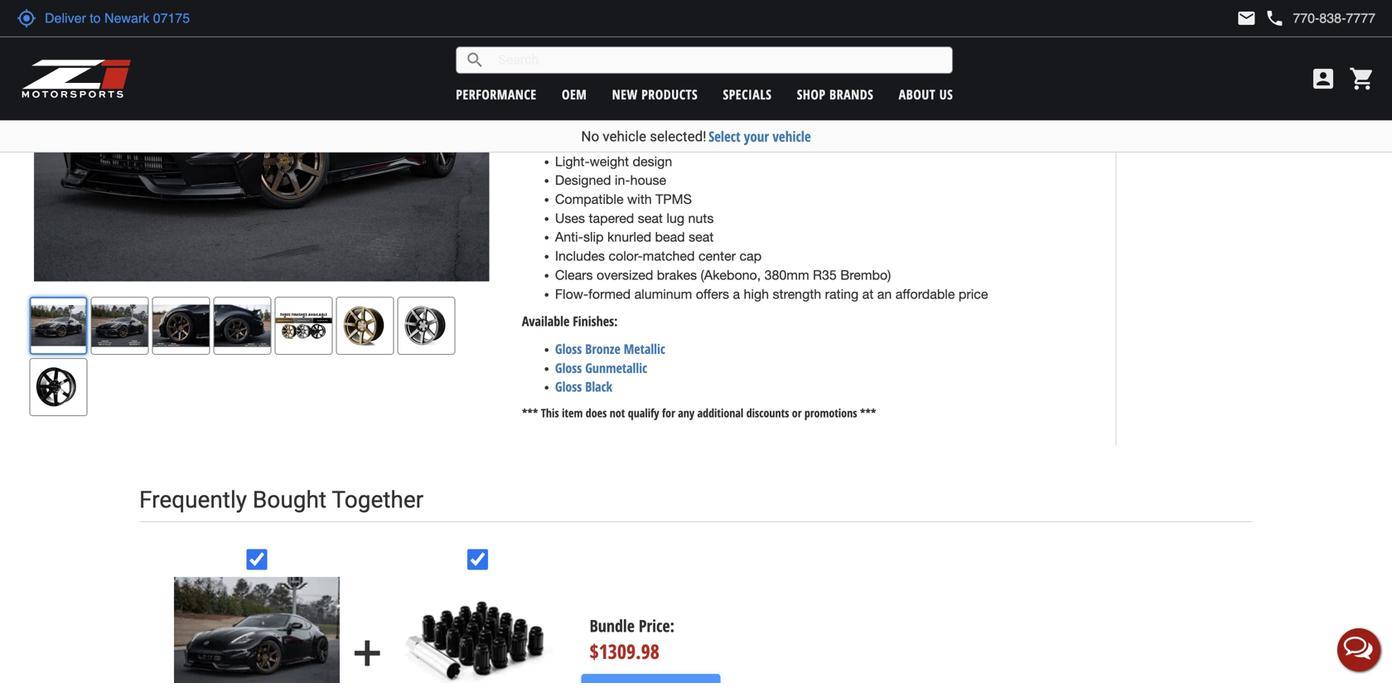 Task type: vqa. For each thing, say whether or not it's contained in the screenshot.
THE KNURLED
yes



Task type: describe. For each thing, give the bounding box(es) containing it.
$1309.98
[[590, 638, 660, 665]]

price:
[[639, 614, 675, 637]]

item
[[562, 405, 583, 421]]

load
[[596, 116, 621, 131]]

*** this item does not qualify for any additional discounts or promotions ***
[[522, 405, 877, 421]]

does
[[586, 405, 607, 421]]

r35
[[813, 267, 837, 283]]

a
[[733, 286, 740, 302]]

phone
[[1265, 8, 1285, 28]]

weight
[[590, 154, 629, 169]]

new
[[612, 85, 638, 103]]

brands
[[830, 85, 874, 103]]

/
[[626, 135, 630, 150]]

mail link
[[1237, 8, 1257, 28]]

Search search field
[[485, 47, 953, 73]]

1 horizontal spatial lug
[[667, 210, 685, 226]]

high
[[744, 286, 769, 302]]

price
[[959, 286, 988, 302]]

x
[[566, 78, 573, 93]]

1 horizontal spatial vehicle
[[773, 127, 811, 146]]

bronze
[[585, 340, 621, 358]]

us
[[940, 85, 953, 103]]

performance
[[456, 85, 537, 103]]

about
[[899, 85, 936, 103]]

together
[[332, 486, 424, 513]]

(akebono,
[[701, 267, 761, 283]]

available
[[522, 312, 570, 330]]

select
[[709, 127, 741, 146]]

available finishes:
[[522, 312, 618, 330]]

light-
[[555, 154, 590, 169]]

shop brands link
[[797, 85, 874, 103]]

add
[[347, 633, 388, 674]]

products
[[642, 85, 698, 103]]

account_box link
[[1306, 65, 1341, 92]]

1 horizontal spatial seat
[[689, 229, 714, 245]]

1 *** from the left
[[522, 405, 538, 421]]

formed
[[589, 286, 631, 302]]

0 vertical spatial seat
[[638, 210, 663, 226]]

specials
[[723, 85, 772, 103]]

new products link
[[612, 85, 698, 103]]

includes
[[555, 248, 605, 264]]

uses
[[555, 210, 585, 226]]

tpms
[[656, 192, 692, 207]]

about us link
[[899, 85, 953, 103]]

pattern
[[635, 78, 678, 93]]

3 gloss from the top
[[555, 378, 582, 396]]

mail phone
[[1237, 8, 1285, 28]]

bought
[[253, 486, 327, 513]]

0 vertical spatial rating
[[625, 116, 658, 131]]

mail
[[1237, 8, 1257, 28]]

performance link
[[456, 85, 537, 103]]

anti-
[[555, 229, 584, 245]]

select your vehicle link
[[709, 127, 811, 146]]

this
[[541, 405, 559, 421]]

new products
[[612, 85, 698, 103]]

knurled
[[608, 229, 652, 245]]

additional
[[698, 405, 744, 421]]

your
[[744, 127, 769, 146]]

shop brands
[[797, 85, 874, 103]]

standards
[[658, 135, 717, 150]]

gloss bronze metallic gloss gunmetallic gloss black
[[555, 340, 665, 396]]

color-
[[609, 248, 643, 264]]

brembo)
[[841, 267, 891, 283]]

gloss bronze metallic link
[[555, 340, 665, 358]]

bead
[[655, 229, 685, 245]]

about us
[[899, 85, 953, 103]]

designed
[[555, 173, 611, 188]]

brakes
[[657, 267, 697, 283]]

strength
[[773, 286, 822, 302]]

my_location
[[17, 8, 36, 28]]

affordable
[[896, 286, 955, 302]]

via
[[634, 135, 654, 150]]



Task type: locate. For each thing, give the bounding box(es) containing it.
selected!
[[650, 128, 707, 145]]

rating down r35
[[825, 286, 859, 302]]

1 vertical spatial seat
[[689, 229, 714, 245]]

cap
[[740, 248, 762, 264]]

vehicle inside no vehicle selected! select your vehicle
[[603, 128, 647, 145]]

690kg
[[555, 116, 592, 131]]

search
[[465, 50, 485, 70]]

1 vertical spatial rating
[[825, 286, 859, 302]]

rating up "via"
[[625, 116, 658, 131]]

center
[[699, 248, 736, 264]]

oversized
[[597, 267, 653, 283]]

promotions
[[805, 405, 857, 421]]

1 horizontal spatial rating
[[825, 286, 859, 302]]

for
[[662, 405, 675, 421]]

seat
[[638, 210, 663, 226], [689, 229, 714, 245]]

at
[[863, 286, 874, 302]]

meets
[[555, 135, 592, 150]]

frequently bought together
[[139, 486, 424, 513]]

an
[[878, 286, 892, 302]]

66.1mm
[[555, 97, 604, 112]]

discounts
[[747, 405, 789, 421]]

qualify
[[628, 405, 659, 421]]

frequently
[[139, 486, 247, 513]]

jwl
[[596, 135, 622, 150]]

0 vertical spatial lug
[[614, 78, 632, 93]]

hub
[[607, 97, 630, 112]]

aluminum
[[635, 286, 692, 302]]

380mm
[[765, 267, 810, 283]]

seat down with
[[638, 210, 663, 226]]

metallic
[[624, 340, 665, 358]]

lug up hub
[[614, 78, 632, 93]]

no
[[581, 128, 599, 145]]

design
[[633, 154, 672, 169]]

2 vertical spatial gloss
[[555, 378, 582, 396]]

or
[[792, 405, 802, 421]]

2 gloss from the top
[[555, 359, 582, 377]]

bundle
[[590, 614, 635, 637]]

gloss down available finishes:
[[555, 340, 582, 358]]

seat down nuts
[[689, 229, 714, 245]]

0 horizontal spatial seat
[[638, 210, 663, 226]]

0 horizontal spatial rating
[[625, 116, 658, 131]]

114.3
[[577, 78, 610, 93]]

2 *** from the left
[[860, 405, 877, 421]]

matched
[[643, 248, 695, 264]]

gloss
[[555, 340, 582, 358], [555, 359, 582, 377], [555, 378, 582, 396]]

gloss up gloss black "link"
[[555, 359, 582, 377]]

0 vertical spatial gloss
[[555, 340, 582, 358]]

with
[[627, 192, 652, 207]]

5
[[555, 78, 563, 93]]

black
[[585, 378, 613, 396]]

*** left this at the bottom left
[[522, 405, 538, 421]]

lug down 'tpms'
[[667, 210, 685, 226]]

bore
[[634, 97, 660, 112]]

vehicle
[[773, 127, 811, 146], [603, 128, 647, 145]]

gloss gunmetallic link
[[555, 359, 647, 377]]

1 vertical spatial gloss
[[555, 359, 582, 377]]

*** right promotions
[[860, 405, 877, 421]]

gunmetallic
[[585, 359, 647, 377]]

nuts
[[688, 210, 714, 226]]

0 horizontal spatial ***
[[522, 405, 538, 421]]

vehicle up weight
[[603, 128, 647, 145]]

in-
[[615, 173, 630, 188]]

0 horizontal spatial lug
[[614, 78, 632, 93]]

not
[[610, 405, 625, 421]]

clears
[[555, 267, 593, 283]]

shopping_cart
[[1349, 65, 1376, 92]]

1 vertical spatial lug
[[667, 210, 685, 226]]

1 gloss from the top
[[555, 340, 582, 358]]

rating
[[625, 116, 658, 131], [825, 286, 859, 302]]

0 horizontal spatial vehicle
[[603, 128, 647, 145]]

gloss black link
[[555, 378, 613, 396]]

1 horizontal spatial ***
[[860, 405, 877, 421]]

gloss up 'item' at the left bottom of the page
[[555, 378, 582, 396]]

any
[[678, 405, 695, 421]]

phone link
[[1265, 8, 1376, 28]]

account_box
[[1310, 65, 1337, 92]]

flow-
[[555, 286, 589, 302]]

bundle price: $1309.98
[[590, 614, 675, 665]]

shop
[[797, 85, 826, 103]]

vehicle right your
[[773, 127, 811, 146]]

features:
[[522, 49, 570, 67]]

None checkbox
[[247, 549, 267, 570], [467, 549, 488, 570], [247, 549, 267, 570], [467, 549, 488, 570]]

***
[[522, 405, 538, 421], [860, 405, 877, 421]]

5 x 114.3 lug pattern 66.1mm hub bore 690kg load rating meets jwl / via standards light-weight design designed in-house compatible with tpms uses tapered seat lug nuts anti-slip knurled bead seat includes color-matched center cap clears oversized brakes (akebono, 380mm r35 brembo) flow-formed aluminum offers a high strength rating at an affordable price
[[555, 78, 988, 302]]

offers
[[696, 286, 729, 302]]

z1 motorsports logo image
[[21, 58, 132, 99]]

no vehicle selected! select your vehicle
[[581, 127, 811, 146]]

shopping_cart link
[[1345, 65, 1376, 92]]

oem
[[562, 85, 587, 103]]

compatible
[[555, 192, 624, 207]]



